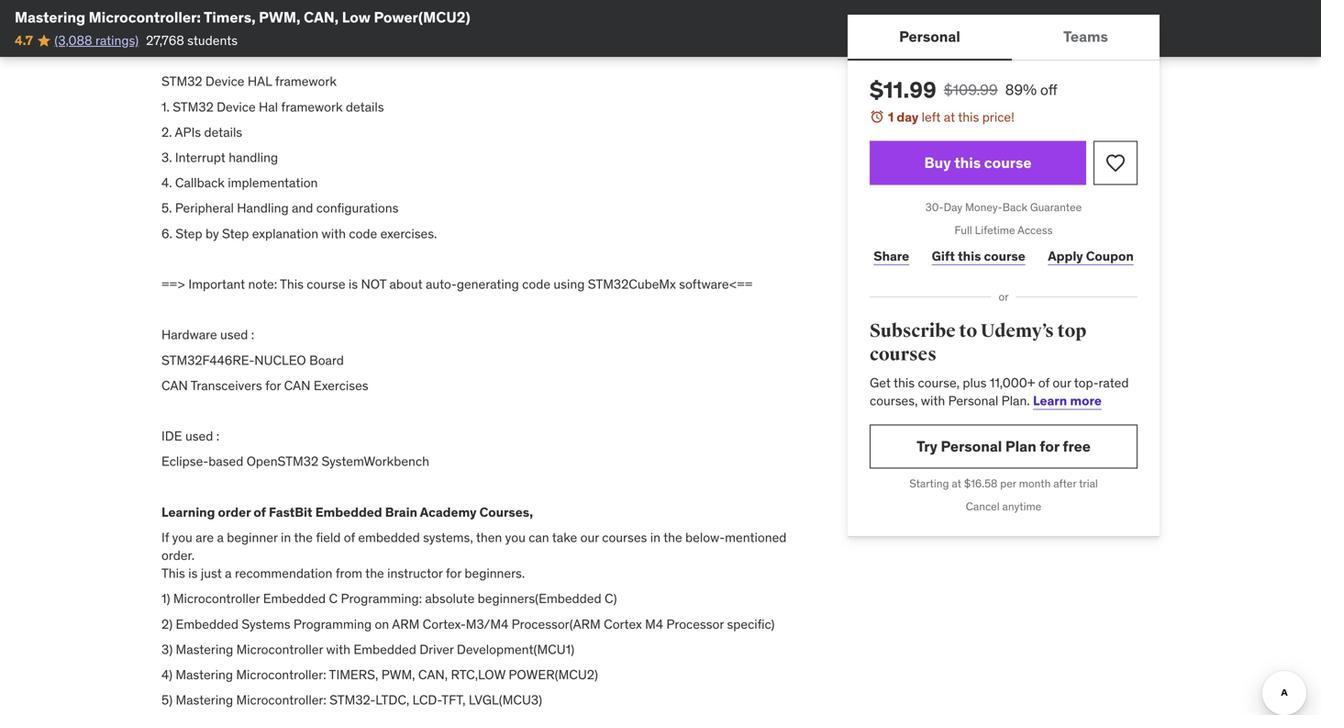Task type: describe. For each thing, give the bounding box(es) containing it.
mastering right 5)
[[176, 692, 233, 708]]

teams button
[[1013, 15, 1160, 59]]

==>
[[162, 276, 185, 292]]

used for ide
[[185, 428, 213, 444]]

systemworkbench
[[322, 453, 430, 470]]

this for buy
[[955, 153, 982, 172]]

11,000+
[[990, 374, 1036, 391]]

code inside stm32 device hal framework 1. stm32 device hal framework details 2. apis details 3. interrupt handling 4. callback implementation 5. peripheral handling and configurations 6. step by step explanation with code exercises.
[[349, 225, 378, 242]]

timers,
[[204, 8, 256, 27]]

lvgl(mcu3)
[[469, 692, 543, 708]]

$11.99 $109.99 89% off
[[870, 76, 1058, 104]]

fastbit
[[269, 504, 313, 520]]

1 vertical spatial microcontroller:
[[236, 666, 326, 683]]

or
[[999, 290, 1009, 304]]

5)
[[162, 692, 173, 708]]

$11.99
[[870, 76, 937, 104]]

courses inside subscribe to udemy's top courses
[[870, 343, 937, 366]]

this for gift
[[958, 248, 982, 264]]

2 vertical spatial microcontroller:
[[236, 692, 327, 708]]

c
[[329, 590, 338, 607]]

software<==
[[679, 276, 753, 292]]

(3,088 ratings)
[[54, 32, 139, 49]]

course,
[[918, 374, 960, 391]]

teams
[[1064, 27, 1109, 46]]

2)
[[162, 616, 173, 632]]

1
[[889, 109, 894, 125]]

2 vertical spatial course
[[307, 276, 346, 292]]

27,768
[[146, 32, 184, 49]]

systems
[[242, 616, 291, 632]]

hal
[[259, 99, 278, 115]]

top-
[[1075, 374, 1099, 391]]

1 horizontal spatial exercises.
[[445, 23, 502, 39]]

1 vertical spatial device
[[217, 99, 256, 115]]

learn
[[1034, 392, 1068, 409]]

lots
[[200, 23, 221, 39]]

hal
[[248, 73, 272, 90]]

1 can from the left
[[162, 377, 188, 394]]

1 horizontal spatial the
[[366, 565, 384, 582]]

1 vertical spatial framework
[[281, 99, 343, 115]]

apply coupon
[[1049, 248, 1134, 264]]

lcd-
[[413, 692, 442, 708]]

get
[[870, 374, 891, 391]]

driver
[[420, 641, 454, 658]]

left
[[922, 109, 941, 125]]

of right the field
[[344, 529, 355, 546]]

ide
[[162, 428, 182, 444]]

0 vertical spatial device
[[206, 73, 245, 90]]

more
[[1071, 392, 1102, 409]]

4.
[[162, 175, 172, 191]]

personal inside 'link'
[[941, 437, 1003, 456]]

0 horizontal spatial a
[[217, 529, 224, 546]]

cortex-
[[423, 616, 466, 632]]

nucleo
[[255, 352, 306, 368]]

rtc,low
[[451, 666, 506, 683]]

1 step from the left
[[340, 23, 366, 39]]

learning
[[162, 504, 215, 520]]

pwm, inside learning order of fastbit embedded brain academy courses, if you are a beginner in the field of embedded systems, then you can take our courses in the below-mentioned order. this is just a recommendation from the instructor for beginners. 1) microcontroller embedded c programming: absolute beginners(embedded c) 2) embedded systems programming on arm cortex-m3/m4 processor(arm cortex m4 processor specific) 3) mastering microcontroller with embedded driver development(mcu1) 4) mastering microcontroller: timers, pwm, can, rtc,low power(mcu2) 5) mastering microcontroller: stm32-ltdc, lcd-tft, lvgl(mcu3)
[[382, 666, 415, 683]]

programming:
[[341, 590, 422, 607]]

board
[[309, 352, 344, 368]]

generating
[[457, 276, 519, 292]]

9.
[[162, 23, 172, 39]]

0 vertical spatial microcontroller:
[[89, 8, 201, 27]]

get this course, plus 11,000+ of our top-rated courses, with personal plan.
[[870, 374, 1130, 409]]

1 vertical spatial stm32
[[173, 99, 214, 115]]

courses,
[[870, 392, 918, 409]]

1 step from the left
[[176, 225, 202, 242]]

embedded down recommendation
[[263, 590, 326, 607]]

code for step
[[414, 23, 442, 39]]

1 horizontal spatial details
[[272, 23, 310, 39]]

low
[[342, 8, 371, 27]]

day
[[897, 109, 919, 125]]

1 vertical spatial a
[[225, 565, 232, 582]]

hardware used : stm32f446re-nucleo board can transceivers for can exercises
[[162, 327, 369, 394]]

with inside stm32 device hal framework 1. stm32 device hal framework details 2. apis details 3. interrupt handling 4. callback implementation 5. peripheral handling and configurations 6. step by step explanation with code exercises.
[[322, 225, 346, 242]]

implementation
[[228, 175, 318, 191]]

instructor
[[388, 565, 443, 582]]

stm32cubemx
[[588, 276, 676, 292]]

4.7
[[15, 32, 33, 49]]

ide used : eclipse-based openstm32 systemworkbench
[[162, 428, 430, 470]]

1 you from the left
[[172, 529, 193, 546]]

recommendation
[[235, 565, 333, 582]]

with inside get this course, plus 11,000+ of our top-rated courses, with personal plan.
[[922, 392, 946, 409]]

$16.58
[[965, 476, 998, 491]]

30-
[[926, 200, 944, 214]]

anytime
[[1003, 499, 1042, 513]]

at inside the starting at $16.58 per month after trial cancel anytime
[[952, 476, 962, 491]]

0 vertical spatial stm32
[[162, 73, 202, 90]]

auto-
[[426, 276, 457, 292]]

back
[[1003, 200, 1028, 214]]

embedded down on
[[354, 641, 417, 658]]

power(mcu2)
[[374, 8, 471, 27]]

access
[[1018, 223, 1053, 237]]

based
[[209, 453, 244, 470]]

arm
[[392, 616, 420, 632]]

2 you from the left
[[506, 529, 526, 546]]

on
[[375, 616, 389, 632]]

our inside get this course, plus 11,000+ of our top-rated courses, with personal plan.
[[1053, 374, 1072, 391]]

==> important note: this course is not about auto-generating code using stm32cubemx software<==
[[162, 276, 753, 292]]

of right the order
[[254, 504, 266, 520]]

by inside stm32 device hal framework 1. stm32 device hal framework details 2. apis details 3. interrupt handling 4. callback implementation 5. peripheral handling and configurations 6. step by step explanation with code exercises.
[[206, 225, 219, 242]]

1 vertical spatial details
[[346, 99, 384, 115]]

exercises. inside stm32 device hal framework 1. stm32 device hal framework details 2. apis details 3. interrupt handling 4. callback implementation 5. peripheral handling and configurations 6. step by step explanation with code exercises.
[[381, 225, 437, 242]]

rated
[[1099, 374, 1130, 391]]

order.
[[162, 547, 195, 564]]

free
[[1063, 437, 1091, 456]]

subscribe
[[870, 320, 956, 342]]

0 vertical spatial framework
[[275, 73, 337, 90]]

embedded
[[358, 529, 420, 546]]

callback
[[175, 175, 225, 191]]

handling
[[237, 200, 289, 216]]

specific)
[[727, 616, 775, 632]]

course for gift this course
[[985, 248, 1026, 264]]

m3/m4
[[466, 616, 509, 632]]

tab list containing personal
[[848, 15, 1160, 61]]

beginner
[[227, 529, 278, 546]]

mentioned
[[725, 529, 787, 546]]

learning order of fastbit embedded brain academy courses, if you are a beginner in the field of embedded systems, then you can take our courses in the below-mentioned order. this is just a recommendation from the instructor for beginners. 1) microcontroller embedded c programming: absolute beginners(embedded c) 2) embedded systems programming on arm cortex-m3/m4 processor(arm cortex m4 processor specific) 3) mastering microcontroller with embedded driver development(mcu1) 4) mastering microcontroller: timers, pwm, can, rtc,low power(mcu2) 5) mastering microcontroller: stm32-ltdc, lcd-tft, lvgl(mcu3)
[[162, 504, 787, 708]]

transceivers
[[191, 377, 262, 394]]

mastering right 3)
[[176, 641, 233, 658]]

0 vertical spatial at
[[944, 109, 956, 125]]

2 horizontal spatial the
[[664, 529, 683, 546]]

stm32-
[[330, 692, 376, 708]]



Task type: locate. For each thing, give the bounding box(es) containing it.
processor(arm
[[512, 616, 601, 632]]

step
[[176, 225, 202, 242], [222, 225, 249, 242]]

can down stm32f446re-
[[162, 377, 188, 394]]

2 vertical spatial details
[[204, 124, 242, 140]]

is
[[349, 276, 358, 292], [188, 565, 198, 582]]

of inside get this course, plus 11,000+ of our top-rated courses, with personal plan.
[[1039, 374, 1050, 391]]

0 horizontal spatial and
[[175, 23, 197, 39]]

take
[[552, 529, 578, 546]]

course
[[985, 153, 1032, 172], [985, 248, 1026, 264], [307, 276, 346, 292]]

from
[[336, 565, 363, 582]]

0 horizontal spatial exercises.
[[381, 225, 437, 242]]

: up the based
[[216, 428, 219, 444]]

0 horizontal spatial is
[[188, 565, 198, 582]]

you right "if"
[[172, 529, 193, 546]]

1 vertical spatial code
[[349, 225, 378, 242]]

systems,
[[423, 529, 473, 546]]

ltdc,
[[376, 692, 410, 708]]

the left the field
[[294, 529, 313, 546]]

c)
[[605, 590, 617, 607]]

2 horizontal spatial for
[[1040, 437, 1060, 456]]

wishlist image
[[1105, 152, 1127, 174]]

4)
[[162, 666, 173, 683]]

microcontroller: up the 27,768
[[89, 8, 201, 27]]

0 horizontal spatial our
[[581, 529, 599, 546]]

personal up $16.58
[[941, 437, 1003, 456]]

can, left low
[[304, 8, 339, 27]]

can, inside learning order of fastbit embedded brain academy courses, if you are a beginner in the field of embedded systems, then you can take our courses in the below-mentioned order. this is just a recommendation from the instructor for beginners. 1) microcontroller embedded c programming: absolute beginners(embedded c) 2) embedded systems programming on arm cortex-m3/m4 processor(arm cortex m4 processor specific) 3) mastering microcontroller with embedded driver development(mcu1) 4) mastering microcontroller: timers, pwm, can, rtc,low power(mcu2) 5) mastering microcontroller: stm32-ltdc, lcd-tft, lvgl(mcu3)
[[419, 666, 448, 683]]

1 horizontal spatial step
[[222, 225, 249, 242]]

0 vertical spatial microcontroller
[[173, 590, 260, 607]]

step right 6.
[[176, 225, 202, 242]]

1 vertical spatial is
[[188, 565, 198, 582]]

used up stm32f446re-
[[220, 327, 248, 343]]

with down the course,
[[922, 392, 946, 409]]

microcontroller down just
[[173, 590, 260, 607]]

buy
[[925, 153, 952, 172]]

with inside learning order of fastbit embedded brain academy courses, if you are a beginner in the field of embedded systems, then you can take our courses in the below-mentioned order. this is just a recommendation from the instructor for beginners. 1) microcontroller embedded c programming: absolute beginners(embedded c) 2) embedded systems programming on arm cortex-m3/m4 processor(arm cortex m4 processor specific) 3) mastering microcontroller with embedded driver development(mcu1) 4) mastering microcontroller: timers, pwm, can, rtc,low power(mcu2) 5) mastering microcontroller: stm32-ltdc, lcd-tft, lvgl(mcu3)
[[326, 641, 351, 658]]

students
[[187, 32, 238, 49]]

3)
[[162, 641, 173, 658]]

0 vertical spatial course
[[985, 153, 1032, 172]]

2 step from the left
[[385, 23, 410, 39]]

cancel
[[966, 499, 1000, 513]]

0 vertical spatial and
[[175, 23, 197, 39]]

step right low
[[385, 23, 410, 39]]

pwm, right timers,
[[259, 8, 301, 27]]

personal down the plus at right bottom
[[949, 392, 999, 409]]

1 horizontal spatial by
[[369, 23, 382, 39]]

1 vertical spatial this
[[162, 565, 185, 582]]

share button
[[870, 238, 914, 275]]

1 vertical spatial for
[[1040, 437, 1060, 456]]

0 vertical spatial is
[[349, 276, 358, 292]]

code left using
[[523, 276, 551, 292]]

details up interrupt
[[204, 124, 242, 140]]

our up learn more
[[1053, 374, 1072, 391]]

1 vertical spatial :
[[216, 428, 219, 444]]

0 vertical spatial pwm,
[[259, 8, 301, 27]]

coupon
[[1087, 248, 1134, 264]]

course left not
[[307, 276, 346, 292]]

: inside ide used : eclipse-based openstm32 systemworkbench
[[216, 428, 219, 444]]

stm32f446re-
[[162, 352, 255, 368]]

try personal plan for free
[[917, 437, 1091, 456]]

stm32 up apis
[[173, 99, 214, 115]]

at right left
[[944, 109, 956, 125]]

microcontroller:
[[89, 8, 201, 27], [236, 666, 326, 683], [236, 692, 327, 708]]

course up back
[[985, 153, 1032, 172]]

course down 'lifetime'
[[985, 248, 1026, 264]]

1 vertical spatial course
[[985, 248, 1026, 264]]

1 horizontal spatial is
[[349, 276, 358, 292]]

1 vertical spatial our
[[581, 529, 599, 546]]

microcontroller: left stm32-
[[236, 692, 327, 708]]

0 horizontal spatial in
[[281, 529, 291, 546]]

personal inside button
[[900, 27, 961, 46]]

for inside hardware used : stm32f446re-nucleo board can transceivers for can exercises
[[265, 377, 281, 394]]

this inside button
[[955, 153, 982, 172]]

of right lots
[[224, 23, 235, 39]]

with left low
[[313, 23, 337, 39]]

2 vertical spatial code
[[523, 276, 551, 292]]

1 vertical spatial exercises.
[[381, 225, 437, 242]]

for inside 'link'
[[1040, 437, 1060, 456]]

1 in from the left
[[281, 529, 291, 546]]

month
[[1020, 476, 1051, 491]]

mastering
[[15, 8, 85, 27], [176, 641, 233, 658], [176, 666, 233, 683], [176, 692, 233, 708]]

used inside ide used : eclipse-based openstm32 systemworkbench
[[185, 428, 213, 444]]

of up learn
[[1039, 374, 1050, 391]]

with down configurations
[[322, 225, 346, 242]]

27,768 students
[[146, 32, 238, 49]]

1 horizontal spatial pwm,
[[382, 666, 415, 683]]

2 vertical spatial personal
[[941, 437, 1003, 456]]

stm32 up 1.
[[162, 73, 202, 90]]

code right low
[[414, 23, 442, 39]]

other
[[238, 23, 268, 39]]

(3,088
[[54, 32, 92, 49]]

2 vertical spatial for
[[446, 565, 462, 582]]

of
[[224, 23, 235, 39], [1039, 374, 1050, 391], [254, 504, 266, 520], [344, 529, 355, 546]]

apply coupon button
[[1045, 238, 1138, 275]]

after
[[1054, 476, 1077, 491]]

1 vertical spatial used
[[185, 428, 213, 444]]

1 vertical spatial personal
[[949, 392, 999, 409]]

our right 'take'
[[581, 529, 599, 546]]

try
[[917, 437, 938, 456]]

1 horizontal spatial a
[[225, 565, 232, 582]]

this right buy
[[955, 153, 982, 172]]

this right gift
[[958, 248, 982, 264]]

important
[[189, 276, 245, 292]]

in left below-
[[651, 529, 661, 546]]

beginners(embedded
[[478, 590, 602, 607]]

starting at $16.58 per month after trial cancel anytime
[[910, 476, 1099, 513]]

the right from
[[366, 565, 384, 582]]

device
[[206, 73, 245, 90], [217, 99, 256, 115]]

note:
[[248, 276, 277, 292]]

1 vertical spatial courses
[[602, 529, 648, 546]]

alarm image
[[870, 109, 885, 124]]

0 horizontal spatial code
[[349, 225, 378, 242]]

personal up $11.99
[[900, 27, 961, 46]]

1 horizontal spatial in
[[651, 529, 661, 546]]

this up the courses,
[[894, 374, 915, 391]]

a
[[217, 529, 224, 546], [225, 565, 232, 582]]

1 horizontal spatial for
[[446, 565, 462, 582]]

0 horizontal spatial details
[[204, 124, 242, 140]]

details right other
[[272, 23, 310, 39]]

plan.
[[1002, 392, 1031, 409]]

this inside get this course, plus 11,000+ of our top-rated courses, with personal plan.
[[894, 374, 915, 391]]

and
[[175, 23, 197, 39], [292, 200, 313, 216]]

0 vertical spatial personal
[[900, 27, 961, 46]]

a right are
[[217, 529, 224, 546]]

personal inside get this course, plus 11,000+ of our top-rated courses, with personal plan.
[[949, 392, 999, 409]]

ratings)
[[95, 32, 139, 49]]

and up the explanation at top
[[292, 200, 313, 216]]

top
[[1058, 320, 1087, 342]]

can, down driver
[[419, 666, 448, 683]]

academy
[[420, 504, 477, 520]]

0 vertical spatial this
[[280, 276, 304, 292]]

m4
[[645, 616, 664, 632]]

0 horizontal spatial you
[[172, 529, 193, 546]]

course inside button
[[985, 153, 1032, 172]]

0 horizontal spatial step
[[176, 225, 202, 242]]

0 horizontal spatial courses
[[602, 529, 648, 546]]

is left not
[[349, 276, 358, 292]]

this for get
[[894, 374, 915, 391]]

our inside learning order of fastbit embedded brain academy courses, if you are a beginner in the field of embedded systems, then you can take our courses in the below-mentioned order. this is just a recommendation from the instructor for beginners. 1) microcontroller embedded c programming: absolute beginners(embedded c) 2) embedded systems programming on arm cortex-m3/m4 processor(arm cortex m4 processor specific) 3) mastering microcontroller with embedded driver development(mcu1) 4) mastering microcontroller: timers, pwm, can, rtc,low power(mcu2) 5) mastering microcontroller: stm32-ltdc, lcd-tft, lvgl(mcu3)
[[581, 529, 599, 546]]

below-
[[686, 529, 725, 546]]

0 horizontal spatial for
[[265, 377, 281, 394]]

absolute
[[425, 590, 475, 607]]

for down the 'nucleo'
[[265, 377, 281, 394]]

0 horizontal spatial pwm,
[[259, 8, 301, 27]]

day
[[944, 200, 963, 214]]

microcontroller: down systems
[[236, 666, 326, 683]]

0 vertical spatial details
[[272, 23, 310, 39]]

2 step from the left
[[222, 225, 249, 242]]

0 vertical spatial used
[[220, 327, 248, 343]]

step left power(mcu2)
[[340, 23, 366, 39]]

1 horizontal spatial step
[[385, 23, 410, 39]]

in down fastbit
[[281, 529, 291, 546]]

1 day left at this price!
[[889, 109, 1015, 125]]

used right ide
[[185, 428, 213, 444]]

2 horizontal spatial code
[[523, 276, 551, 292]]

$109.99
[[944, 80, 998, 99]]

0 vertical spatial courses
[[870, 343, 937, 366]]

:
[[251, 327, 254, 343], [216, 428, 219, 444]]

courses inside learning order of fastbit embedded brain academy courses, if you are a beginner in the field of embedded systems, then you can take our courses in the below-mentioned order. this is just a recommendation from the instructor for beginners. 1) microcontroller embedded c programming: absolute beginners(embedded c) 2) embedded systems programming on arm cortex-m3/m4 processor(arm cortex m4 processor specific) 3) mastering microcontroller with embedded driver development(mcu1) 4) mastering microcontroller: timers, pwm, can, rtc,low power(mcu2) 5) mastering microcontroller: stm32-ltdc, lcd-tft, lvgl(mcu3)
[[602, 529, 648, 546]]

course for buy this course
[[985, 153, 1032, 172]]

: up stm32f446re-
[[251, 327, 254, 343]]

and right 9. at the top left of the page
[[175, 23, 197, 39]]

courses down subscribe
[[870, 343, 937, 366]]

order
[[218, 504, 251, 520]]

1 horizontal spatial courses
[[870, 343, 937, 366]]

this right note:
[[280, 276, 304, 292]]

0 horizontal spatial can,
[[304, 8, 339, 27]]

2 horizontal spatial details
[[346, 99, 384, 115]]

0 horizontal spatial this
[[162, 565, 185, 582]]

1 horizontal spatial can
[[284, 377, 311, 394]]

is inside learning order of fastbit embedded brain academy courses, if you are a beginner in the field of embedded systems, then you can take our courses in the below-mentioned order. this is just a recommendation from the instructor for beginners. 1) microcontroller embedded c programming: absolute beginners(embedded c) 2) embedded systems programming on arm cortex-m3/m4 processor(arm cortex m4 processor specific) 3) mastering microcontroller with embedded driver development(mcu1) 4) mastering microcontroller: timers, pwm, can, rtc,low power(mcu2) 5) mastering microcontroller: stm32-ltdc, lcd-tft, lvgl(mcu3)
[[188, 565, 198, 582]]

microcontroller
[[173, 590, 260, 607], [237, 641, 323, 658]]

for left free
[[1040, 437, 1060, 456]]

exercises
[[314, 377, 369, 394]]

code down configurations
[[349, 225, 378, 242]]

0 vertical spatial a
[[217, 529, 224, 546]]

power(mcu2)
[[509, 666, 598, 683]]

for up 'absolute'
[[446, 565, 462, 582]]

this down $109.99
[[959, 109, 980, 125]]

0 horizontal spatial step
[[340, 23, 366, 39]]

apis
[[175, 124, 201, 140]]

0 vertical spatial code
[[414, 23, 442, 39]]

step down handling
[[222, 225, 249, 242]]

0 vertical spatial for
[[265, 377, 281, 394]]

1 vertical spatial at
[[952, 476, 962, 491]]

then
[[476, 529, 502, 546]]

for inside learning order of fastbit embedded brain academy courses, if you are a beginner in the field of embedded systems, then you can take our courses in the below-mentioned order. this is just a recommendation from the instructor for beginners. 1) microcontroller embedded c programming: absolute beginners(embedded c) 2) embedded systems programming on arm cortex-m3/m4 processor(arm cortex m4 processor specific) 3) mastering microcontroller with embedded driver development(mcu1) 4) mastering microcontroller: timers, pwm, can, rtc,low power(mcu2) 5) mastering microcontroller: stm32-ltdc, lcd-tft, lvgl(mcu3)
[[446, 565, 462, 582]]

2 in from the left
[[651, 529, 661, 546]]

field
[[316, 529, 341, 546]]

9. and lots of other details with step by step code exercises.
[[162, 23, 502, 39]]

you left can
[[506, 529, 526, 546]]

plus
[[963, 374, 987, 391]]

full
[[955, 223, 973, 237]]

embedded up the field
[[316, 504, 382, 520]]

embedded right 2)
[[176, 616, 239, 632]]

with down programming
[[326, 641, 351, 658]]

1 horizontal spatial and
[[292, 200, 313, 216]]

framework right hal
[[281, 99, 343, 115]]

0 vertical spatial can,
[[304, 8, 339, 27]]

stm32 device hal framework 1. stm32 device hal framework details 2. apis details 3. interrupt handling 4. callback implementation 5. peripheral handling and configurations 6. step by step explanation with code exercises.
[[162, 73, 437, 242]]

5.
[[162, 200, 172, 216]]

guarantee
[[1031, 200, 1083, 214]]

: for eclipse-
[[216, 428, 219, 444]]

and inside stm32 device hal framework 1. stm32 device hal framework details 2. apis details 3. interrupt handling 4. callback implementation 5. peripheral handling and configurations 6. step by step explanation with code exercises.
[[292, 200, 313, 216]]

: for stm32f446re-
[[251, 327, 254, 343]]

cortex
[[604, 616, 642, 632]]

mastering microcontroller: timers, pwm, can, low power(mcu2)
[[15, 8, 471, 27]]

a right just
[[225, 565, 232, 582]]

at left $16.58
[[952, 476, 962, 491]]

this inside learning order of fastbit embedded brain academy courses, if you are a beginner in the field of embedded systems, then you can take our courses in the below-mentioned order. this is just a recommendation from the instructor for beginners. 1) microcontroller embedded c programming: absolute beginners(embedded c) 2) embedded systems programming on arm cortex-m3/m4 processor(arm cortex m4 processor specific) 3) mastering microcontroller with embedded driver development(mcu1) 4) mastering microcontroller: timers, pwm, can, rtc,low power(mcu2) 5) mastering microcontroller: stm32-ltdc, lcd-tft, lvgl(mcu3)
[[162, 565, 185, 582]]

pwm,
[[259, 8, 301, 27], [382, 666, 415, 683]]

can down the 'nucleo'
[[284, 377, 311, 394]]

interrupt
[[175, 149, 226, 166]]

used inside hardware used : stm32f446re-nucleo board can transceivers for can exercises
[[220, 327, 248, 343]]

buy this course button
[[870, 141, 1087, 185]]

1 horizontal spatial you
[[506, 529, 526, 546]]

gift this course
[[932, 248, 1026, 264]]

: inside hardware used : stm32f446re-nucleo board can transceivers for can exercises
[[251, 327, 254, 343]]

courses right 'take'
[[602, 529, 648, 546]]

1 horizontal spatial can,
[[419, 666, 448, 683]]

development(mcu1)
[[457, 641, 575, 658]]

1 vertical spatial and
[[292, 200, 313, 216]]

1 vertical spatial by
[[206, 225, 219, 242]]

0 vertical spatial our
[[1053, 374, 1072, 391]]

1 horizontal spatial our
[[1053, 374, 1072, 391]]

details down 9. and lots of other details with step by step code exercises. at the top
[[346, 99, 384, 115]]

0 horizontal spatial the
[[294, 529, 313, 546]]

0 horizontal spatial can
[[162, 377, 188, 394]]

microcontroller down systems
[[237, 641, 323, 658]]

1 vertical spatial microcontroller
[[237, 641, 323, 658]]

this down order.
[[162, 565, 185, 582]]

is left just
[[188, 565, 198, 582]]

0 horizontal spatial by
[[206, 225, 219, 242]]

1 horizontal spatial used
[[220, 327, 248, 343]]

are
[[196, 529, 214, 546]]

0 vertical spatial by
[[369, 23, 382, 39]]

0 vertical spatial :
[[251, 327, 254, 343]]

0 horizontal spatial used
[[185, 428, 213, 444]]

1 horizontal spatial code
[[414, 23, 442, 39]]

used for hardware
[[220, 327, 248, 343]]

explanation
[[252, 225, 319, 242]]

code for about
[[523, 276, 551, 292]]

mastering up '(3,088'
[[15, 8, 85, 27]]

trial
[[1080, 476, 1099, 491]]

programming
[[294, 616, 372, 632]]

1 vertical spatial can,
[[419, 666, 448, 683]]

pwm, up ltdc,
[[382, 666, 415, 683]]

tab list
[[848, 15, 1160, 61]]

0 vertical spatial exercises.
[[445, 23, 502, 39]]

1 horizontal spatial this
[[280, 276, 304, 292]]

0 horizontal spatial :
[[216, 428, 219, 444]]

1 vertical spatial pwm,
[[382, 666, 415, 683]]

gift this course link
[[929, 238, 1030, 275]]

1 horizontal spatial :
[[251, 327, 254, 343]]

framework up hal
[[275, 73, 337, 90]]

2 can from the left
[[284, 377, 311, 394]]

peripheral
[[175, 200, 234, 216]]

mastering right 4)
[[176, 666, 233, 683]]

tft,
[[442, 692, 466, 708]]

share
[[874, 248, 910, 264]]

the left below-
[[664, 529, 683, 546]]



Task type: vqa. For each thing, say whether or not it's contained in the screenshot.
Steve E. Report Button
no



